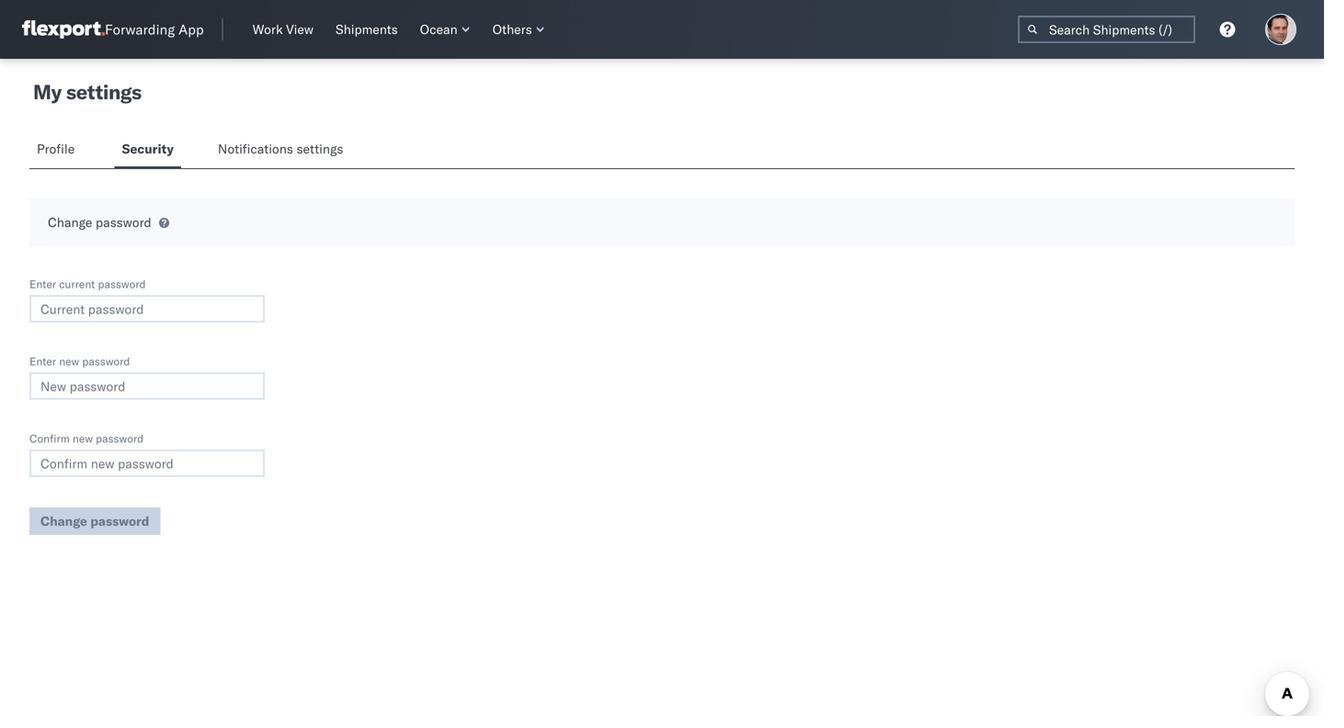 Task type: vqa. For each thing, say whether or not it's contained in the screenshot.
left "Lading"
no



Task type: describe. For each thing, give the bounding box(es) containing it.
profile
[[37, 141, 75, 157]]

others button
[[485, 17, 553, 41]]

flexport. image
[[22, 20, 105, 39]]

new for confirm
[[73, 432, 93, 446]]

app
[[179, 21, 204, 38]]

security button
[[115, 132, 181, 168]]

password for confirm new password
[[96, 432, 144, 446]]

Current password password field
[[29, 295, 265, 323]]

enter new password
[[29, 355, 130, 368]]

current
[[59, 277, 95, 291]]

change password
[[48, 214, 152, 230]]

Search Shipments (/) text field
[[1018, 16, 1196, 43]]

new for enter
[[59, 355, 79, 368]]

view
[[286, 21, 314, 37]]

settings for notifications settings
[[297, 141, 344, 157]]

forwarding app link
[[22, 20, 204, 39]]

security
[[122, 141, 174, 157]]

ocean
[[420, 21, 458, 37]]

notifications
[[218, 141, 293, 157]]

enter for enter current password
[[29, 277, 56, 291]]

enter for enter new password
[[29, 355, 56, 368]]

enter current password
[[29, 277, 146, 291]]

work
[[253, 21, 283, 37]]

shipments
[[336, 21, 398, 37]]

notifications settings button
[[211, 132, 359, 168]]



Task type: locate. For each thing, give the bounding box(es) containing it.
others
[[493, 21, 532, 37]]

settings right notifications
[[297, 141, 344, 157]]

1 horizontal spatial settings
[[297, 141, 344, 157]]

1 enter from the top
[[29, 277, 56, 291]]

1 vertical spatial new
[[73, 432, 93, 446]]

password up new password password field
[[82, 355, 130, 368]]

password up "confirm new password" password field
[[96, 432, 144, 446]]

work view
[[253, 21, 314, 37]]

change
[[48, 214, 92, 230]]

settings inside button
[[297, 141, 344, 157]]

new down current
[[59, 355, 79, 368]]

confirm new password
[[29, 432, 144, 446]]

0 vertical spatial new
[[59, 355, 79, 368]]

ocean button
[[413, 17, 478, 41]]

enter up confirm
[[29, 355, 56, 368]]

password
[[96, 214, 152, 230], [98, 277, 146, 291], [82, 355, 130, 368], [96, 432, 144, 446]]

0 vertical spatial enter
[[29, 277, 56, 291]]

1 vertical spatial settings
[[297, 141, 344, 157]]

confirm
[[29, 432, 70, 446]]

password up current password password field
[[98, 277, 146, 291]]

settings
[[66, 79, 141, 104], [297, 141, 344, 157]]

my settings
[[33, 79, 141, 104]]

shipments link
[[328, 17, 405, 41]]

password for enter current password
[[98, 277, 146, 291]]

enter left current
[[29, 277, 56, 291]]

password for enter new password
[[82, 355, 130, 368]]

profile button
[[29, 132, 85, 168]]

New password password field
[[29, 373, 265, 400]]

2 enter from the top
[[29, 355, 56, 368]]

settings right my
[[66, 79, 141, 104]]

forwarding app
[[105, 21, 204, 38]]

password right change
[[96, 214, 152, 230]]

forwarding
[[105, 21, 175, 38]]

work view link
[[245, 17, 321, 41]]

Confirm new password password field
[[29, 450, 265, 478]]

my
[[33, 79, 62, 104]]

enter
[[29, 277, 56, 291], [29, 355, 56, 368]]

1 vertical spatial enter
[[29, 355, 56, 368]]

new right confirm
[[73, 432, 93, 446]]

notifications settings
[[218, 141, 344, 157]]

0 horizontal spatial settings
[[66, 79, 141, 104]]

settings for my settings
[[66, 79, 141, 104]]

new
[[59, 355, 79, 368], [73, 432, 93, 446]]

0 vertical spatial settings
[[66, 79, 141, 104]]



